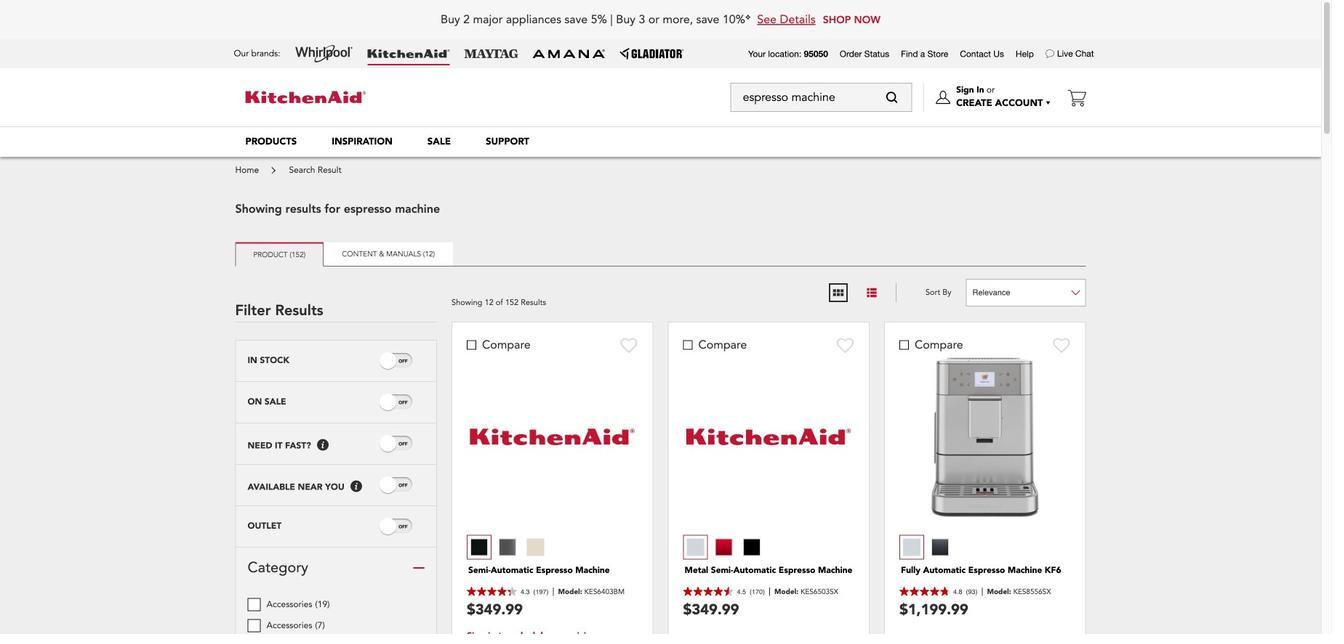 Task type: describe. For each thing, give the bounding box(es) containing it.
on sale filter is off switch
[[399, 399, 408, 407]]

available near you element
[[248, 483, 345, 493]]

empire red image
[[715, 539, 733, 557]]

maytag image
[[464, 49, 518, 58]]

inspiration element
[[332, 135, 393, 148]]

1 vertical spatial kitchenaid image
[[245, 91, 366, 103]]

1 horizontal spatial kitchenaid image
[[368, 49, 450, 58]]

support element
[[486, 135, 529, 148]]

products element
[[245, 135, 297, 148]]

add to wish list image for semi-automatic espresso machine image
[[621, 337, 638, 354]]

outlet filter is off switch
[[399, 524, 408, 531]]

amana image
[[533, 49, 605, 59]]

metal semi-automatic espresso machine image
[[685, 354, 853, 521]]

product list view image
[[865, 286, 878, 300]]

whirlpool image
[[295, 45, 353, 63]]

fully automatic espresso machine kf6 image
[[927, 354, 1043, 521]]

add to wish list image
[[837, 337, 855, 354]]

tooltip for 'need it fast?' element
[[317, 440, 329, 451]]



Task type: vqa. For each thing, say whether or not it's contained in the screenshot.
Our unpack, set-in-place & haul away
no



Task type: locate. For each thing, give the bounding box(es) containing it.
in stock filter is off switch
[[399, 358, 408, 365]]

need it fast? filter is off switch
[[399, 441, 408, 448]]

cast iron black image
[[931, 539, 949, 557]]

add to wish list image
[[621, 337, 638, 354], [1053, 337, 1071, 354]]

0 vertical spatial kitchenaid image
[[368, 49, 450, 58]]

stainless steel finish image
[[903, 539, 921, 557]]

kitchenaid image
[[368, 49, 450, 58], [245, 91, 366, 103]]

menu
[[228, 127, 1093, 157]]

tooltip right 'need it fast?' element
[[317, 440, 329, 451]]

gladiator_grey image
[[620, 48, 684, 60]]

1 add to wish list image from the left
[[621, 337, 638, 354]]

1 horizontal spatial tooltip
[[350, 481, 362, 493]]

need it fast? element
[[248, 441, 311, 452]]

0 vertical spatial tooltip
[[317, 440, 329, 451]]

available near you filter is off switch
[[399, 482, 408, 490]]

Search search field
[[731, 83, 912, 112]]

milkshake image
[[527, 539, 544, 557]]

2 add to wish list image from the left
[[1053, 337, 1071, 354]]

tab list
[[235, 242, 1086, 267]]

0 horizontal spatial add to wish list image
[[621, 337, 638, 354]]

semi-automatic espresso machine image
[[469, 354, 636, 521]]

0 horizontal spatial tooltip
[[317, 440, 329, 451]]

tooltip for available near you element
[[350, 481, 362, 493]]

black matte image
[[471, 539, 488, 557]]

sale element
[[427, 135, 451, 148]]

1 vertical spatial tooltip
[[350, 481, 362, 493]]

tooltip left "available near you filter is off" switch
[[350, 481, 362, 493]]

add to wish list image for fully automatic espresso machine kf6 image on the bottom right of page
[[1053, 337, 1071, 354]]

onyx black image
[[743, 539, 761, 557]]

tooltip
[[317, 440, 329, 451], [350, 481, 362, 493]]

matte charcoal grey image
[[499, 539, 516, 557]]

category image
[[413, 563, 425, 574]]

0 horizontal spatial kitchenaid image
[[245, 91, 366, 103]]

brushed stainless steel image
[[687, 539, 704, 557]]

1 horizontal spatial add to wish list image
[[1053, 337, 1071, 354]]



